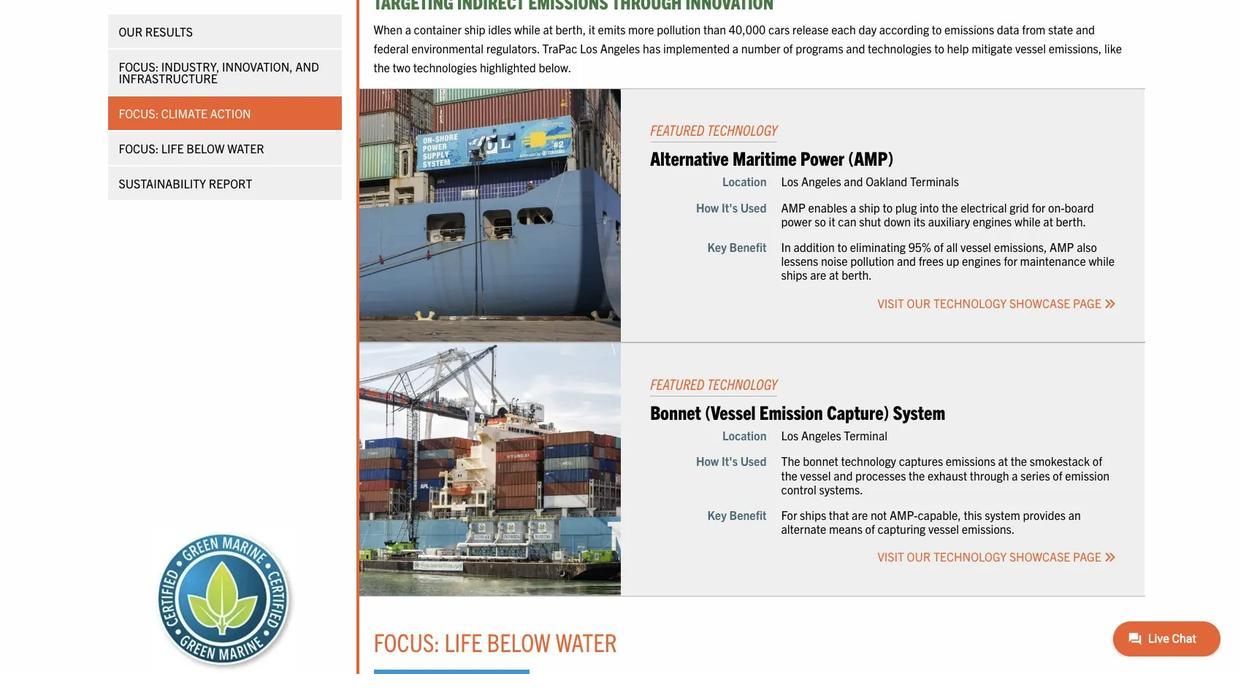 Task type: locate. For each thing, give the bounding box(es) containing it.
key benefit for (vessel
[[708, 508, 767, 523]]

how down alternative
[[697, 200, 719, 215]]

at inside "in addition to eliminating 95% of all vessel emissions, amp also lessens noise pollution and frees up engines for maintenance while ships are at berth."
[[830, 268, 839, 282]]

and left frees
[[897, 254, 916, 268]]

featured up alternative
[[651, 121, 705, 139]]

0 vertical spatial how it's used
[[697, 200, 767, 215]]

visit down eliminating
[[878, 296, 905, 310]]

location for maritime
[[723, 174, 767, 189]]

ship left the idles
[[465, 22, 486, 37]]

page left solid icon
[[1074, 296, 1102, 310]]

location down maritime
[[723, 174, 767, 189]]

technology
[[842, 454, 897, 469]]

alternative
[[651, 146, 729, 170]]

focus: climate action link
[[108, 96, 342, 130]]

our down capturing
[[907, 550, 931, 565]]

are down addition
[[811, 268, 827, 282]]

0 vertical spatial ships
[[782, 268, 808, 282]]

a left shut
[[851, 200, 857, 215]]

visit our technology showcase page down up
[[878, 296, 1105, 310]]

2 horizontal spatial while
[[1089, 254, 1115, 268]]

berth.
[[1056, 214, 1087, 229], [842, 268, 872, 282]]

emissions up help
[[945, 22, 995, 37]]

key left the for
[[708, 508, 727, 523]]

at inside the bonnet technology captures emissions at the smokestack of the vessel and processes the exhaust through a series of emission control systems.
[[999, 454, 1009, 469]]

2 location from the top
[[723, 428, 767, 443]]

0 vertical spatial engines
[[973, 214, 1012, 229]]

it's for (vessel
[[722, 454, 738, 469]]

key benefit left in
[[708, 240, 767, 254]]

1 how it's used from the top
[[697, 200, 767, 215]]

ships right the for
[[800, 508, 827, 523]]

los angeles terminal
[[782, 428, 888, 443]]

1 vertical spatial amp
[[1050, 240, 1075, 254]]

0 vertical spatial used
[[741, 200, 767, 215]]

1 vertical spatial visit
[[878, 550, 905, 565]]

and inside "in addition to eliminating 95% of all vessel emissions, amp also lessens noise pollution and frees up engines for maintenance while ships are at berth."
[[897, 254, 916, 268]]

from
[[1023, 22, 1046, 37]]

for left maintenance
[[1004, 254, 1018, 268]]

1 vertical spatial showcase
[[1010, 550, 1071, 565]]

showcase
[[1010, 296, 1071, 310], [1010, 550, 1071, 565]]

key benefit
[[708, 240, 767, 254], [708, 508, 767, 523]]

than
[[704, 22, 727, 37]]

for left on-
[[1032, 200, 1046, 215]]

cars
[[769, 22, 790, 37]]

los angeles and oakland terminals
[[782, 174, 960, 189]]

0 vertical spatial it
[[589, 22, 596, 37]]

amp inside the amp enables a ship to plug into the electrical grid for on-board power so it can shut down its auxiliary engines while at berth.
[[782, 200, 806, 215]]

emissions.
[[962, 522, 1015, 537]]

0 horizontal spatial pollution
[[657, 22, 701, 37]]

0 vertical spatial emissions
[[945, 22, 995, 37]]

0 vertical spatial for
[[1032, 200, 1046, 215]]

how it's used
[[697, 200, 767, 215], [697, 454, 767, 469]]

systems.
[[820, 482, 864, 497]]

of inside when a container ship idles while at berth, it emits more pollution than 40,000 cars release each day according to emissions data from state and federal environmental regulators. trapac los angeles has implemented a number of programs and technologies to help mitigate vessel emissions, like the two technologies highlighted below.
[[784, 41, 793, 56]]

1 key from the top
[[708, 240, 727, 254]]

1 vertical spatial pollution
[[851, 254, 895, 268]]

angeles for bonnet
[[802, 428, 842, 443]]

the right into
[[942, 200, 959, 215]]

1 showcase from the top
[[1010, 296, 1071, 310]]

key left in
[[708, 240, 727, 254]]

ship inside the amp enables a ship to plug into the electrical grid for on-board power so it can shut down its auxiliary engines while at berth.
[[859, 200, 881, 215]]

emissions, inside "in addition to eliminating 95% of all vessel emissions, amp also lessens noise pollution and frees up engines for maintenance while ships are at berth."
[[995, 240, 1048, 254]]

0 vertical spatial page
[[1074, 296, 1102, 310]]

1 vertical spatial it's
[[722, 454, 738, 469]]

angeles down power
[[802, 174, 842, 189]]

ships down in
[[782, 268, 808, 282]]

help
[[948, 41, 969, 56]]

electrical
[[961, 200, 1008, 215]]

page for bonnet (vessel emission capture) system
[[1074, 550, 1102, 565]]

1 vertical spatial location
[[723, 428, 767, 443]]

0 horizontal spatial below
[[187, 141, 225, 156]]

0 vertical spatial below
[[187, 141, 225, 156]]

processes
[[856, 468, 907, 483]]

pollution inside "in addition to eliminating 95% of all vessel emissions, amp also lessens noise pollution and frees up engines for maintenance while ships are at berth."
[[851, 254, 895, 268]]

2 benefit from the top
[[730, 508, 767, 523]]

solid image
[[1105, 552, 1116, 564]]

0 horizontal spatial life
[[161, 141, 184, 156]]

amp
[[782, 200, 806, 215], [1050, 240, 1075, 254]]

provides
[[1024, 508, 1066, 523]]

1 vertical spatial below
[[487, 626, 551, 658]]

2 key from the top
[[708, 508, 727, 523]]

focus: inside focus: industry, innovation, and infrastructure
[[119, 59, 159, 74]]

it inside the amp enables a ship to plug into the electrical grid for on-board power so it can shut down its auxiliary engines while at berth.
[[829, 214, 836, 229]]

ship
[[465, 22, 486, 37], [859, 200, 881, 215]]

technology up maritime
[[708, 121, 778, 139]]

0 horizontal spatial while
[[515, 22, 541, 37]]

while left on-
[[1015, 214, 1041, 229]]

2 featured from the top
[[651, 375, 705, 393]]

1 horizontal spatial pollution
[[851, 254, 895, 268]]

for
[[1032, 200, 1046, 215], [1004, 254, 1018, 268]]

a left series
[[1012, 468, 1019, 483]]

key
[[708, 240, 727, 254], [708, 508, 727, 523]]

2 how it's used from the top
[[697, 454, 767, 469]]

1 vertical spatial while
[[1015, 214, 1041, 229]]

amp left also
[[1050, 240, 1075, 254]]

according
[[880, 22, 930, 37]]

berth. inside "in addition to eliminating 95% of all vessel emissions, amp also lessens noise pollution and frees up engines for maintenance while ships are at berth."
[[842, 268, 872, 282]]

2 it's from the top
[[722, 454, 738, 469]]

0 vertical spatial technologies
[[868, 41, 932, 56]]

visit our technology showcase page link down up
[[878, 296, 1116, 310]]

1 horizontal spatial for
[[1032, 200, 1046, 215]]

2 showcase from the top
[[1010, 550, 1071, 565]]

visit our technology showcase page link
[[878, 296, 1116, 310], [878, 550, 1116, 565]]

angeles down emits
[[600, 41, 640, 56]]

berth. up also
[[1056, 214, 1087, 229]]

featured technology bonnet (vessel emission capture) system
[[651, 375, 946, 424]]

the left two
[[374, 60, 390, 74]]

0 horizontal spatial ship
[[465, 22, 486, 37]]

key benefit left the for
[[708, 508, 767, 523]]

emissions, inside when a container ship idles while at berth, it emits more pollution than 40,000 cars release each day according to emissions data from state and federal environmental regulators. trapac los angeles has implemented a number of programs and technologies to help mitigate vessel emissions, like the two technologies highlighted below.
[[1049, 41, 1102, 56]]

sustainability report link
[[108, 167, 342, 200]]

capturing
[[878, 522, 926, 537]]

berth. down eliminating
[[842, 268, 872, 282]]

of
[[784, 41, 793, 56], [934, 240, 944, 254], [1093, 454, 1103, 469], [1053, 468, 1063, 483], [866, 522, 875, 537]]

while up regulators.
[[515, 22, 541, 37]]

showcase down maintenance
[[1010, 296, 1071, 310]]

exhaust
[[928, 468, 968, 483]]

featured for alternative
[[651, 121, 705, 139]]

1 page from the top
[[1074, 296, 1102, 310]]

how it's used for (vessel
[[697, 454, 767, 469]]

bonnet
[[651, 400, 702, 424]]

1 horizontal spatial amp
[[1050, 240, 1075, 254]]

vessel down the los angeles terminal
[[801, 468, 831, 483]]

0 vertical spatial visit our technology showcase page link
[[878, 296, 1116, 310]]

0 vertical spatial our
[[907, 296, 931, 310]]

used for (vessel
[[741, 454, 767, 469]]

0 vertical spatial focus: life below water
[[119, 141, 264, 156]]

benefit left in
[[730, 240, 767, 254]]

our
[[907, 296, 931, 310], [907, 550, 931, 565]]

emissions, down grid
[[995, 240, 1048, 254]]

2 how from the top
[[697, 454, 719, 469]]

amp left so at the right
[[782, 200, 806, 215]]

1 horizontal spatial are
[[852, 508, 868, 523]]

1 visit our technology showcase page link from the top
[[878, 296, 1116, 310]]

1 our from the top
[[907, 296, 931, 310]]

ship for container
[[465, 22, 486, 37]]

1 vertical spatial benefit
[[730, 508, 767, 523]]

the left bonnet
[[782, 468, 798, 483]]

emits
[[598, 22, 626, 37]]

sustainability report
[[119, 176, 252, 191]]

1 vertical spatial visit our technology showcase page
[[878, 550, 1105, 565]]

programs
[[796, 41, 844, 56]]

1 vertical spatial our
[[907, 550, 931, 565]]

ship down los angeles and oakland terminals on the top of page
[[859, 200, 881, 215]]

angeles up bonnet
[[802, 428, 842, 443]]

it's down maritime
[[722, 200, 738, 215]]

visit our technology showcase page for bonnet (vessel emission capture) system
[[878, 550, 1105, 565]]

los down maritime
[[782, 174, 799, 189]]

2 key benefit from the top
[[708, 508, 767, 523]]

los down emission in the bottom right of the page
[[782, 428, 799, 443]]

technologies down "according"
[[868, 41, 932, 56]]

1 vertical spatial how
[[697, 454, 719, 469]]

at up trapac at top left
[[543, 22, 553, 37]]

the
[[782, 454, 801, 469]]

visit our technology showcase page
[[878, 296, 1105, 310], [878, 550, 1105, 565]]

0 horizontal spatial water
[[227, 141, 264, 156]]

1 horizontal spatial life
[[445, 626, 483, 658]]

1 vertical spatial ships
[[800, 508, 827, 523]]

los inside when a container ship idles while at berth, it emits more pollution than 40,000 cars release each day according to emissions data from state and federal environmental regulators. trapac los angeles has implemented a number of programs and technologies to help mitigate vessel emissions, like the two technologies highlighted below.
[[580, 41, 598, 56]]

at left series
[[999, 454, 1009, 469]]

the bonnet technology captures emissions at the smokestack of the vessel and processes the exhaust through a series of emission control systems.
[[782, 454, 1110, 497]]

of right 'means'
[[866, 522, 875, 537]]

1 horizontal spatial it
[[829, 214, 836, 229]]

it left emits
[[589, 22, 596, 37]]

0 horizontal spatial berth.
[[842, 268, 872, 282]]

plug
[[896, 200, 918, 215]]

1 key benefit from the top
[[708, 240, 767, 254]]

0 vertical spatial ship
[[465, 22, 486, 37]]

0 horizontal spatial for
[[1004, 254, 1018, 268]]

1 horizontal spatial berth.
[[1056, 214, 1087, 229]]

technology
[[708, 121, 778, 139], [934, 296, 1007, 310], [708, 375, 778, 393], [934, 550, 1007, 565]]

at inside when a container ship idles while at berth, it emits more pollution than 40,000 cars release each day according to emissions data from state and federal environmental regulators. trapac los angeles has implemented a number of programs and technologies to help mitigate vessel emissions, like the two technologies highlighted below.
[[543, 22, 553, 37]]

how
[[697, 200, 719, 215], [697, 454, 719, 469]]

page
[[1074, 296, 1102, 310], [1074, 550, 1102, 565]]

emissions, down state
[[1049, 41, 1102, 56]]

used left the
[[741, 454, 767, 469]]

1 horizontal spatial emissions,
[[1049, 41, 1102, 56]]

0 vertical spatial how
[[697, 200, 719, 215]]

0 vertical spatial key
[[708, 240, 727, 254]]

vessel down from
[[1016, 41, 1047, 56]]

1 vertical spatial featured
[[651, 375, 705, 393]]

at right grid
[[1044, 214, 1054, 229]]

and
[[1076, 22, 1096, 37], [847, 41, 866, 56], [844, 174, 863, 189], [897, 254, 916, 268], [834, 468, 853, 483]]

emissions inside the bonnet technology captures emissions at the smokestack of the vessel and processes the exhaust through a series of emission control systems.
[[946, 454, 996, 469]]

1 it's from the top
[[722, 200, 738, 215]]

0 vertical spatial it's
[[722, 200, 738, 215]]

benefit
[[730, 240, 767, 254], [730, 508, 767, 523]]

0 vertical spatial location
[[723, 174, 767, 189]]

benefit left the for
[[730, 508, 767, 523]]

0 vertical spatial showcase
[[1010, 296, 1071, 310]]

ship inside when a container ship idles while at berth, it emits more pollution than 40,000 cars release each day according to emissions data from state and federal environmental regulators. trapac los angeles has implemented a number of programs and technologies to help mitigate vessel emissions, like the two technologies highlighted below.
[[465, 22, 486, 37]]

1 benefit from the top
[[730, 240, 767, 254]]

featured inside featured technology bonnet (vessel emission capture) system
[[651, 375, 705, 393]]

how it's used down maritime
[[697, 200, 767, 215]]

while up solid icon
[[1089, 254, 1115, 268]]

emissions right captures
[[946, 454, 996, 469]]

page left solid image
[[1074, 550, 1102, 565]]

0 horizontal spatial it
[[589, 22, 596, 37]]

visit our technology showcase page down the emissions.
[[878, 550, 1105, 565]]

engines right up
[[963, 254, 1002, 268]]

to left plug
[[883, 200, 893, 215]]

how down the (vessel
[[697, 454, 719, 469]]

how it's used for maritime
[[697, 200, 767, 215]]

2 page from the top
[[1074, 550, 1102, 565]]

1 horizontal spatial ship
[[859, 200, 881, 215]]

technologies down environmental
[[413, 60, 477, 74]]

how for alternative
[[697, 200, 719, 215]]

of down cars in the top of the page
[[784, 41, 793, 56]]

ships
[[782, 268, 808, 282], [800, 508, 827, 523]]

technology up the (vessel
[[708, 375, 778, 393]]

focus:
[[119, 59, 159, 74], [119, 106, 159, 121], [119, 141, 159, 156], [374, 626, 440, 658]]

life
[[161, 141, 184, 156], [445, 626, 483, 658]]

2 vertical spatial los
[[782, 428, 799, 443]]

1 vertical spatial emissions
[[946, 454, 996, 469]]

0 vertical spatial are
[[811, 268, 827, 282]]

1 vertical spatial water
[[556, 626, 618, 658]]

vessel right all
[[961, 240, 992, 254]]

are left not
[[852, 508, 868, 523]]

2 used from the top
[[741, 454, 767, 469]]

0 horizontal spatial amp
[[782, 200, 806, 215]]

the inside the amp enables a ship to plug into the electrical grid for on-board power so it can shut down its auxiliary engines while at berth.
[[942, 200, 959, 215]]

1 visit from the top
[[878, 296, 905, 310]]

the inside when a container ship idles while at berth, it emits more pollution than 40,000 cars release each day according to emissions data from state and federal environmental regulators. trapac los angeles has implemented a number of programs and technologies to help mitigate vessel emissions, like the two technologies highlighted below.
[[374, 60, 390, 74]]

2 visit our technology showcase page from the top
[[878, 550, 1105, 565]]

maintenance
[[1021, 254, 1087, 268]]

1 vertical spatial los
[[782, 174, 799, 189]]

0 vertical spatial pollution
[[657, 22, 701, 37]]

0 vertical spatial while
[[515, 22, 541, 37]]

1 vertical spatial life
[[445, 626, 483, 658]]

2 our from the top
[[907, 550, 931, 565]]

0 horizontal spatial are
[[811, 268, 827, 282]]

focus: for focus: industry, innovation, and infrastructure 'link'
[[119, 59, 159, 74]]

at down addition
[[830, 268, 839, 282]]

0 vertical spatial life
[[161, 141, 184, 156]]

1 horizontal spatial while
[[1015, 214, 1041, 229]]

0 vertical spatial los
[[580, 41, 598, 56]]

innovation,
[[222, 59, 293, 74]]

visit our technology showcase page link down the emissions.
[[878, 550, 1116, 565]]

are
[[811, 268, 827, 282], [852, 508, 868, 523]]

0 vertical spatial angeles
[[600, 41, 640, 56]]

0 vertical spatial key benefit
[[708, 240, 767, 254]]

it's down the (vessel
[[722, 454, 738, 469]]

key benefit for maritime
[[708, 240, 767, 254]]

2 vertical spatial angeles
[[802, 428, 842, 443]]

1 vertical spatial focus: life below water
[[374, 626, 618, 658]]

report
[[209, 176, 252, 191]]

0 vertical spatial emissions,
[[1049, 41, 1102, 56]]

1 vertical spatial how it's used
[[697, 454, 767, 469]]

featured inside the featured technology alternative maritime power (amp)
[[651, 121, 705, 139]]

berth. for board
[[1056, 214, 1087, 229]]

showcase down provides
[[1010, 550, 1071, 565]]

of inside "in addition to eliminating 95% of all vessel emissions, amp also lessens noise pollution and frees up engines for maintenance while ships are at berth."
[[934, 240, 944, 254]]

berth. inside the amp enables a ship to plug into the electrical grid for on-board power so it can shut down its auxiliary engines while at berth.
[[1056, 214, 1087, 229]]

and left processes
[[834, 468, 853, 483]]

while inside when a container ship idles while at berth, it emits more pollution than 40,000 cars release each day according to emissions data from state and federal environmental regulators. trapac los angeles has implemented a number of programs and technologies to help mitigate vessel emissions, like the two technologies highlighted below.
[[515, 22, 541, 37]]

used
[[741, 200, 767, 215], [741, 454, 767, 469]]

used left power
[[741, 200, 767, 215]]

1 how from the top
[[697, 200, 719, 215]]

emissions
[[945, 22, 995, 37], [946, 454, 996, 469]]

0 vertical spatial benefit
[[730, 240, 767, 254]]

the left exhaust
[[909, 468, 926, 483]]

featured up bonnet
[[651, 375, 705, 393]]

emission
[[1066, 468, 1110, 483]]

0 vertical spatial water
[[227, 141, 264, 156]]

when a container ship idles while at berth, it emits more pollution than 40,000 cars release each day according to emissions data from state and federal environmental regulators. trapac los angeles has implemented a number of programs and technologies to help mitigate vessel emissions, like the two technologies highlighted below.
[[374, 22, 1123, 74]]

noise
[[821, 254, 848, 268]]

location down the (vessel
[[723, 428, 767, 443]]

to left help
[[935, 41, 945, 56]]

technologies
[[868, 41, 932, 56], [413, 60, 477, 74]]

2 visit our technology showcase page link from the top
[[878, 550, 1116, 565]]

1 vertical spatial page
[[1074, 550, 1102, 565]]

0 vertical spatial visit our technology showcase page
[[878, 296, 1105, 310]]

1 vertical spatial technologies
[[413, 60, 477, 74]]

it right so at the right
[[829, 214, 836, 229]]

for inside the amp enables a ship to plug into the electrical grid for on-board power so it can shut down its auxiliary engines while at berth.
[[1032, 200, 1046, 215]]

visit down capturing
[[878, 550, 905, 565]]

1 horizontal spatial technologies
[[868, 41, 932, 56]]

1 vertical spatial ship
[[859, 200, 881, 215]]

focus: industry, innovation, and infrastructure
[[119, 59, 319, 86]]

2 vertical spatial while
[[1089, 254, 1115, 268]]

los
[[580, 41, 598, 56], [782, 174, 799, 189], [782, 428, 799, 443]]

location for (vessel
[[723, 428, 767, 443]]

a inside the amp enables a ship to plug into the electrical grid for on-board power so it can shut down its auxiliary engines while at berth.
[[851, 200, 857, 215]]

vessel inside for ships that are not amp-capable, this system provides an alternate means of capturing vessel emissions.
[[929, 522, 960, 537]]

emissions,
[[1049, 41, 1102, 56], [995, 240, 1048, 254]]

pollution inside when a container ship idles while at berth, it emits more pollution than 40,000 cars release each day according to emissions data from state and federal environmental regulators. trapac los angeles has implemented a number of programs and technologies to help mitigate vessel emissions, like the two technologies highlighted below.
[[657, 22, 701, 37]]

0 horizontal spatial emissions,
[[995, 240, 1048, 254]]

1 featured from the top
[[651, 121, 705, 139]]

los for alternative
[[782, 174, 799, 189]]

pollution right noise
[[851, 254, 895, 268]]

engines right auxiliary
[[973, 214, 1012, 229]]

vessel left this
[[929, 522, 960, 537]]

are inside "in addition to eliminating 95% of all vessel emissions, amp also lessens noise pollution and frees up engines for maintenance while ships are at berth."
[[811, 268, 827, 282]]

our down frees
[[907, 296, 931, 310]]

0 horizontal spatial technologies
[[413, 60, 477, 74]]

1 used from the top
[[741, 200, 767, 215]]

1 vertical spatial visit our technology showcase page link
[[878, 550, 1116, 565]]

frees
[[919, 254, 944, 268]]

1 vertical spatial it
[[829, 214, 836, 229]]

1 vertical spatial angeles
[[802, 174, 842, 189]]

our for alternative maritime power (amp)
[[907, 296, 931, 310]]

amp inside "in addition to eliminating 95% of all vessel emissions, amp also lessens noise pollution and frees up engines for maintenance while ships are at berth."
[[1050, 240, 1075, 254]]

1 vertical spatial used
[[741, 454, 767, 469]]

1 vertical spatial engines
[[963, 254, 1002, 268]]

los down berth,
[[580, 41, 598, 56]]

angeles inside when a container ship idles while at berth, it emits more pollution than 40,000 cars release each day according to emissions data from state and federal environmental regulators. trapac los angeles has implemented a number of programs and technologies to help mitigate vessel emissions, like the two technologies highlighted below.
[[600, 41, 640, 56]]

pollution up implemented
[[657, 22, 701, 37]]

two
[[393, 60, 411, 74]]

1 visit our technology showcase page from the top
[[878, 296, 1105, 310]]

technology inside the featured technology alternative maritime power (amp)
[[708, 121, 778, 139]]

below
[[187, 141, 225, 156], [487, 626, 551, 658]]

auxiliary
[[929, 214, 971, 229]]

in addition to eliminating 95% of all vessel emissions, amp also lessens noise pollution and frees up engines for maintenance while ships are at berth.
[[782, 240, 1115, 282]]

2 visit from the top
[[878, 550, 905, 565]]

featured for bonnet
[[651, 375, 705, 393]]

0 vertical spatial featured
[[651, 121, 705, 139]]

1 vertical spatial are
[[852, 508, 868, 523]]

vessel
[[1016, 41, 1047, 56], [961, 240, 992, 254], [801, 468, 831, 483], [929, 522, 960, 537]]

1 horizontal spatial water
[[556, 626, 618, 658]]

1 location from the top
[[723, 174, 767, 189]]

1 vertical spatial berth.
[[842, 268, 872, 282]]

amp enables a ship to plug into the electrical grid for on-board power so it can shut down its auxiliary engines while at berth.
[[782, 200, 1095, 229]]

at inside the amp enables a ship to plug into the electrical grid for on-board power so it can shut down its auxiliary engines while at berth.
[[1044, 214, 1054, 229]]

1 horizontal spatial below
[[487, 626, 551, 658]]

0 vertical spatial amp
[[782, 200, 806, 215]]

it's
[[722, 200, 738, 215], [722, 454, 738, 469]]

1 vertical spatial emissions,
[[995, 240, 1048, 254]]

how it's used down the (vessel
[[697, 454, 767, 469]]

of left all
[[934, 240, 944, 254]]

1 vertical spatial for
[[1004, 254, 1018, 268]]

0 vertical spatial visit
[[878, 296, 905, 310]]

visit
[[878, 296, 905, 310], [878, 550, 905, 565]]

how for bonnet
[[697, 454, 719, 469]]

1 vertical spatial key
[[708, 508, 727, 523]]

to down can
[[838, 240, 848, 254]]

0 vertical spatial berth.
[[1056, 214, 1087, 229]]

a right when
[[405, 22, 411, 37]]

1 vertical spatial key benefit
[[708, 508, 767, 523]]



Task type: vqa. For each thing, say whether or not it's contained in the screenshot.
while within 'In addition to eliminating 95% of all vessel emissions, AMP also lessens noise pollution and frees up engines for maintenance while ships are at berth.'
yes



Task type: describe. For each thing, give the bounding box(es) containing it.
industry,
[[161, 59, 220, 74]]

power
[[782, 214, 812, 229]]

mitigate
[[972, 41, 1013, 56]]

grid
[[1010, 200, 1030, 215]]

down
[[884, 214, 911, 229]]

our results link
[[108, 15, 342, 48]]

visit our technology showcase page link for alternative maritime power (amp)
[[878, 296, 1116, 310]]

enables
[[809, 200, 848, 215]]

series
[[1021, 468, 1051, 483]]

oakland
[[866, 174, 908, 189]]

infrastructure
[[119, 71, 218, 86]]

for
[[782, 508, 798, 523]]

implemented
[[664, 41, 730, 56]]

berth. for noise
[[842, 268, 872, 282]]

day
[[859, 22, 877, 37]]

and down (amp)
[[844, 174, 863, 189]]

federal
[[374, 41, 409, 56]]

a inside the bonnet technology captures emissions at the smokestack of the vessel and processes the exhaust through a series of emission control systems.
[[1012, 468, 1019, 483]]

40,000
[[729, 22, 766, 37]]

technology down up
[[934, 296, 1007, 310]]

capture)
[[827, 400, 890, 424]]

showcase for bonnet (vessel emission capture) system
[[1010, 550, 1071, 565]]

for inside "in addition to eliminating 95% of all vessel emissions, amp also lessens noise pollution and frees up engines for maintenance while ships are at berth."
[[1004, 254, 1018, 268]]

our for bonnet (vessel emission capture) system
[[907, 550, 931, 565]]

each
[[832, 22, 856, 37]]

amp-
[[890, 508, 918, 523]]

has
[[643, 41, 661, 56]]

focus: for focus: life below water link
[[119, 141, 159, 156]]

key for maritime
[[708, 240, 727, 254]]

release
[[793, 22, 829, 37]]

visit for (amp)
[[878, 296, 905, 310]]

of right smokestack at the right of page
[[1093, 454, 1103, 469]]

angeles for alternative
[[802, 174, 842, 189]]

data
[[997, 22, 1020, 37]]

0 horizontal spatial focus: life below water
[[119, 141, 264, 156]]

featured technology alternative maritime power (amp)
[[651, 121, 894, 170]]

used for maritime
[[741, 200, 767, 215]]

to inside the amp enables a ship to plug into the electrical grid for on-board power so it can shut down its auxiliary engines while at berth.
[[883, 200, 893, 215]]

visit our technology showcase page for alternative maritime power (amp)
[[878, 296, 1105, 310]]

our
[[119, 24, 143, 39]]

vessel inside "in addition to eliminating 95% of all vessel emissions, amp also lessens noise pollution and frees up engines for maintenance while ships are at berth."
[[961, 240, 992, 254]]

that
[[829, 508, 850, 523]]

terminals
[[911, 174, 960, 189]]

system
[[985, 508, 1021, 523]]

bonnet
[[803, 454, 839, 469]]

page for alternative maritime power (amp)
[[1074, 296, 1102, 310]]

in
[[782, 240, 791, 254]]

terminal
[[844, 428, 888, 443]]

95%
[[909, 240, 932, 254]]

(vessel
[[705, 400, 756, 424]]

our results
[[119, 24, 193, 39]]

highlighted
[[480, 60, 536, 74]]

and right state
[[1076, 22, 1096, 37]]

focus: climate action
[[119, 106, 251, 121]]

to right "according"
[[932, 22, 942, 37]]

action
[[210, 106, 251, 121]]

ships inside "in addition to eliminating 95% of all vessel emissions, amp also lessens noise pollution and frees up engines for maintenance while ships are at berth."
[[782, 268, 808, 282]]

engines inside "in addition to eliminating 95% of all vessel emissions, amp also lessens noise pollution and frees up engines for maintenance while ships are at berth."
[[963, 254, 1002, 268]]

los for bonnet
[[782, 428, 799, 443]]

into
[[920, 200, 939, 215]]

visit our technology showcase page link for bonnet (vessel emission capture) system
[[878, 550, 1116, 565]]

focus: industry, innovation, and infrastructure link
[[108, 50, 342, 95]]

so
[[815, 214, 827, 229]]

water inside focus: life below water link
[[227, 141, 264, 156]]

captures
[[899, 454, 944, 469]]

alternate
[[782, 522, 827, 537]]

an
[[1069, 508, 1082, 523]]

a down 40,000
[[733, 41, 739, 56]]

smokestack
[[1030, 454, 1091, 469]]

focus: for focus: climate action link
[[119, 106, 159, 121]]

benefit for maritime
[[730, 240, 767, 254]]

can
[[838, 214, 857, 229]]

to inside "in addition to eliminating 95% of all vessel emissions, amp also lessens noise pollution and frees up engines for maintenance while ships are at berth."
[[838, 240, 848, 254]]

key for (vessel
[[708, 508, 727, 523]]

power
[[801, 146, 845, 170]]

engines inside the amp enables a ship to plug into the electrical grid for on-board power so it can shut down its auxiliary engines while at berth.
[[973, 214, 1012, 229]]

while inside "in addition to eliminating 95% of all vessel emissions, amp also lessens noise pollution and frees up engines for maintenance while ships are at berth."
[[1089, 254, 1115, 268]]

visit for capture)
[[878, 550, 905, 565]]

system
[[894, 400, 946, 424]]

emissions inside when a container ship idles while at berth, it emits more pollution than 40,000 cars release each day according to emissions data from state and federal environmental regulators. trapac los angeles has implemented a number of programs and technologies to help mitigate vessel emissions, like the two technologies highlighted below.
[[945, 22, 995, 37]]

of right series
[[1053, 468, 1063, 483]]

benefit for (vessel
[[730, 508, 767, 523]]

technology inside featured technology bonnet (vessel emission capture) system
[[708, 375, 778, 393]]

life inside focus: life below water link
[[161, 141, 184, 156]]

of inside for ships that are not amp-capable, this system provides an alternate means of capturing vessel emissions.
[[866, 522, 875, 537]]

for ships that are not amp-capable, this system provides an alternate means of capturing vessel emissions.
[[782, 508, 1082, 537]]

results
[[145, 24, 193, 39]]

this
[[964, 508, 983, 523]]

climate
[[161, 106, 208, 121]]

ships inside for ships that are not amp-capable, this system provides an alternate means of capturing vessel emissions.
[[800, 508, 827, 523]]

shut
[[860, 214, 882, 229]]

the right through
[[1011, 454, 1028, 469]]

1 horizontal spatial focus: life below water
[[374, 626, 618, 658]]

are inside for ships that are not amp-capable, this system provides an alternate means of capturing vessel emissions.
[[852, 508, 868, 523]]

number
[[742, 41, 781, 56]]

it inside when a container ship idles while at berth, it emits more pollution than 40,000 cars release each day according to emissions data from state and federal environmental regulators. trapac los angeles has implemented a number of programs and technologies to help mitigate vessel emissions, like the two technologies highlighted below.
[[589, 22, 596, 37]]

below.
[[539, 60, 572, 74]]

eliminating
[[851, 240, 906, 254]]

(amp)
[[849, 146, 894, 170]]

through
[[970, 468, 1010, 483]]

all
[[947, 240, 958, 254]]

and inside the bonnet technology captures emissions at the smokestack of the vessel and processes the exhaust through a series of emission control systems.
[[834, 468, 853, 483]]

container
[[414, 22, 462, 37]]

like
[[1105, 41, 1123, 56]]

regulators.
[[487, 41, 540, 56]]

emission
[[760, 400, 823, 424]]

showcase for alternative maritime power (amp)
[[1010, 296, 1071, 310]]

board
[[1065, 200, 1095, 215]]

technology down the emissions.
[[934, 550, 1007, 565]]

environmental
[[412, 41, 484, 56]]

focus: life below water link
[[108, 132, 342, 165]]

maritime
[[733, 146, 797, 170]]

it's for maritime
[[722, 200, 738, 215]]

vessel inside the bonnet technology captures emissions at the smokestack of the vessel and processes the exhaust through a series of emission control systems.
[[801, 468, 831, 483]]

not
[[871, 508, 887, 523]]

its
[[914, 214, 926, 229]]

ship for a
[[859, 200, 881, 215]]

while inside the amp enables a ship to plug into the electrical grid for on-board power so it can shut down its auxiliary engines while at berth.
[[1015, 214, 1041, 229]]

means
[[829, 522, 863, 537]]

more
[[629, 22, 655, 37]]

vessel inside when a container ship idles while at berth, it emits more pollution than 40,000 cars release each day according to emissions data from state and federal environmental regulators. trapac los angeles has implemented a number of programs and technologies to help mitigate vessel emissions, like the two technologies highlighted below.
[[1016, 41, 1047, 56]]

and down each
[[847, 41, 866, 56]]

and
[[296, 59, 319, 74]]

when
[[374, 22, 403, 37]]

trapac
[[543, 41, 578, 56]]

up
[[947, 254, 960, 268]]

solid image
[[1105, 298, 1116, 310]]

capable,
[[918, 508, 962, 523]]



